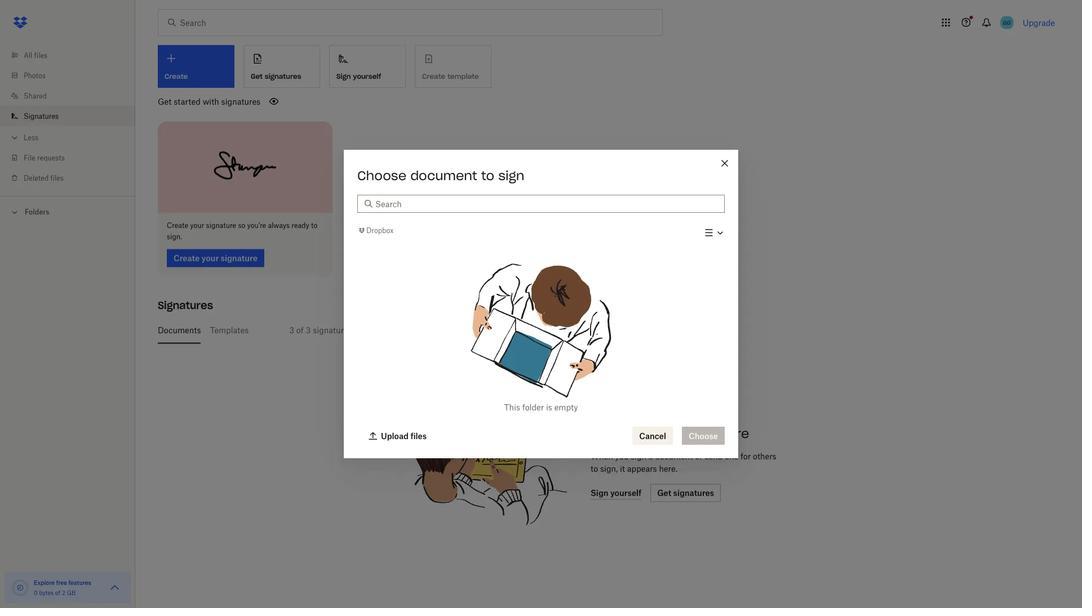 Task type: describe. For each thing, give the bounding box(es) containing it.
to inside dialog
[[481, 168, 494, 184]]

documents for documents
[[158, 326, 201, 335]]

less
[[24, 133, 38, 142]]

signature inside tab list
[[313, 326, 348, 335]]

shared
[[24, 92, 47, 100]]

sign yourself
[[336, 72, 381, 81]]

explore
[[34, 580, 55, 587]]

this
[[504, 403, 520, 412]]

sign,
[[600, 464, 618, 474]]

list containing all files
[[0, 38, 135, 196]]

free
[[56, 580, 67, 587]]

all
[[24, 51, 32, 59]]

dropbox link
[[357, 225, 394, 236]]

here.
[[659, 464, 677, 474]]

dropbox
[[366, 227, 394, 235]]

gb
[[67, 590, 76, 597]]

cancel button
[[632, 427, 673, 445]]

get started with signatures
[[158, 97, 260, 106]]

this folder is empty
[[504, 403, 578, 412]]

appears
[[627, 464, 657, 474]]

templates
[[210, 326, 249, 335]]

upload
[[381, 431, 409, 441]]

so
[[238, 222, 245, 230]]

less image
[[9, 132, 20, 143]]

deleted files link
[[9, 168, 135, 188]]

file requests
[[24, 154, 65, 162]]

ready
[[292, 222, 309, 230]]

when
[[591, 452, 613, 462]]

to inside when you sign a document or send one for others to sign, it appears here.
[[591, 464, 598, 474]]

file requests link
[[9, 148, 135, 168]]

all files link
[[9, 45, 135, 65]]

sign yourself button
[[329, 45, 406, 88]]

0 horizontal spatial signatures
[[221, 97, 260, 106]]

empty
[[554, 403, 578, 412]]

of inside explore free features 0 bytes of 2 gb
[[55, 590, 60, 597]]

upgrade
[[1023, 18, 1055, 27]]

upgrade link
[[1023, 18, 1055, 27]]

to inside create your signature so you're always ready to sign.
[[311, 222, 317, 230]]

appear
[[669, 426, 716, 442]]

it
[[620, 464, 625, 474]]

quota usage element
[[11, 579, 29, 597]]

month.
[[415, 326, 441, 335]]

cancel
[[639, 431, 666, 441]]

signature inside create your signature so you're always ready to sign.
[[206, 222, 236, 230]]

create your signature so you're always ready to sign.
[[167, 222, 317, 241]]

get signatures
[[251, 72, 301, 81]]

for
[[741, 452, 751, 462]]

Search text field
[[375, 198, 718, 210]]

signing
[[443, 326, 473, 335]]

0 vertical spatial requests
[[37, 154, 65, 162]]

folder
[[522, 403, 544, 412]]

send
[[705, 452, 723, 462]]

document inside when you sign a document or send one for others to sign, it appears here.
[[655, 452, 693, 462]]

document inside dialog
[[410, 168, 477, 184]]

1 3 from the left
[[289, 326, 294, 335]]

signatures inside list item
[[24, 112, 59, 120]]

sign
[[336, 72, 351, 81]]

templates tab
[[210, 317, 249, 344]]

unlimited.
[[515, 326, 552, 335]]

is inside tab list
[[506, 326, 513, 335]]

file
[[24, 154, 35, 162]]

sign inside choose document to sign dialog
[[498, 168, 524, 184]]

files for all files
[[34, 51, 47, 59]]

get signatures button
[[243, 45, 320, 88]]



Task type: vqa. For each thing, say whether or not it's contained in the screenshot.
Upload at the left of page
yes



Task type: locate. For each thing, give the bounding box(es) containing it.
tab list containing documents
[[158, 317, 1051, 344]]

features
[[68, 580, 91, 587]]

2 horizontal spatial to
[[591, 464, 598, 474]]

signatures down shared
[[24, 112, 59, 120]]

you
[[615, 452, 629, 462]]

1 vertical spatial signatures
[[221, 97, 260, 106]]

files
[[34, 51, 47, 59], [50, 174, 64, 182], [411, 431, 427, 441]]

folders
[[25, 208, 49, 216]]

others
[[753, 452, 776, 462]]

1 horizontal spatial signature
[[313, 326, 348, 335]]

3
[[289, 326, 294, 335], [306, 326, 311, 335]]

0 vertical spatial of
[[296, 326, 304, 335]]

all files
[[24, 51, 47, 59]]

yourself
[[353, 72, 381, 81], [475, 326, 504, 335]]

1 horizontal spatial document
[[655, 452, 693, 462]]

1 vertical spatial files
[[50, 174, 64, 182]]

1 horizontal spatial signatures
[[265, 72, 301, 81]]

is inside choose document to sign dialog
[[546, 403, 552, 412]]

0 horizontal spatial to
[[311, 222, 317, 230]]

1 horizontal spatial of
[[296, 326, 304, 335]]

1 vertical spatial get
[[158, 97, 172, 106]]

requests inside tab list
[[350, 326, 382, 335]]

0 vertical spatial signatures
[[265, 72, 301, 81]]

one
[[725, 452, 738, 462]]

0 horizontal spatial files
[[34, 51, 47, 59]]

1 vertical spatial sign
[[631, 452, 646, 462]]

a
[[649, 452, 653, 462]]

1 horizontal spatial is
[[546, 403, 552, 412]]

get left the started
[[158, 97, 172, 106]]

when you sign a document or send one for others to sign, it appears here.
[[591, 452, 776, 474]]

0 vertical spatial documents
[[158, 326, 201, 335]]

0 vertical spatial signature
[[206, 222, 236, 230]]

your
[[190, 222, 204, 230]]

choose document to sign dialog
[[344, 150, 738, 459]]

get
[[251, 72, 263, 81], [158, 97, 172, 106]]

signatures
[[24, 112, 59, 120], [158, 299, 213, 312]]

0 vertical spatial signatures
[[24, 112, 59, 120]]

this
[[399, 326, 413, 335]]

requests left left at the bottom of the page
[[350, 326, 382, 335]]

yourself right sign at the top
[[353, 72, 381, 81]]

upload files button
[[362, 427, 433, 445]]

dropbox image
[[9, 11, 32, 34]]

1 horizontal spatial yourself
[[475, 326, 504, 335]]

0 horizontal spatial is
[[506, 326, 513, 335]]

shared link
[[9, 86, 135, 106]]

documents
[[158, 326, 201, 335], [591, 426, 665, 442]]

you're
[[247, 222, 266, 230]]

signature
[[206, 222, 236, 230], [313, 326, 348, 335]]

documents appear here
[[591, 426, 749, 442]]

is left unlimited.
[[506, 326, 513, 335]]

documents inside tab list
[[158, 326, 201, 335]]

get up get started with signatures on the left of page
[[251, 72, 263, 81]]

yourself inside button
[[353, 72, 381, 81]]

0
[[34, 590, 38, 597]]

0 vertical spatial sign
[[498, 168, 524, 184]]

0 horizontal spatial signature
[[206, 222, 236, 230]]

3 of 3 signature requests left this month. signing yourself is unlimited.
[[289, 326, 552, 335]]

1 vertical spatial requests
[[350, 326, 382, 335]]

signatures inside button
[[265, 72, 301, 81]]

files for upload files
[[411, 431, 427, 441]]

tab list
[[158, 317, 1051, 344]]

0 vertical spatial document
[[410, 168, 477, 184]]

to
[[481, 168, 494, 184], [311, 222, 317, 230], [591, 464, 598, 474]]

sign up search text field on the top of the page
[[498, 168, 524, 184]]

sign left a
[[631, 452, 646, 462]]

2
[[62, 590, 65, 597]]

documents tab
[[158, 317, 201, 344]]

yourself inside tab list
[[475, 326, 504, 335]]

get inside button
[[251, 72, 263, 81]]

yourself right signing
[[475, 326, 504, 335]]

0 horizontal spatial document
[[410, 168, 477, 184]]

signatures
[[265, 72, 301, 81], [221, 97, 260, 106]]

1 vertical spatial document
[[655, 452, 693, 462]]

1 horizontal spatial get
[[251, 72, 263, 81]]

1 vertical spatial signatures
[[158, 299, 213, 312]]

get for get started with signatures
[[158, 97, 172, 106]]

get for get signatures
[[251, 72, 263, 81]]

0 horizontal spatial documents
[[158, 326, 201, 335]]

2 3 from the left
[[306, 326, 311, 335]]

1 horizontal spatial documents
[[591, 426, 665, 442]]

sign inside when you sign a document or send one for others to sign, it appears here.
[[631, 452, 646, 462]]

photos
[[24, 71, 46, 80]]

sign.
[[167, 233, 182, 241]]

0 vertical spatial is
[[506, 326, 513, 335]]

0 vertical spatial to
[[481, 168, 494, 184]]

0 horizontal spatial 3
[[289, 326, 294, 335]]

0 vertical spatial files
[[34, 51, 47, 59]]

signatures list item
[[0, 106, 135, 126]]

0 horizontal spatial signatures
[[24, 112, 59, 120]]

0 horizontal spatial requests
[[37, 154, 65, 162]]

of inside tab list
[[296, 326, 304, 335]]

requests right file
[[37, 154, 65, 162]]

files right all
[[34, 51, 47, 59]]

files inside button
[[411, 431, 427, 441]]

1 horizontal spatial signatures
[[158, 299, 213, 312]]

1 horizontal spatial requests
[[350, 326, 382, 335]]

2 vertical spatial files
[[411, 431, 427, 441]]

sign
[[498, 168, 524, 184], [631, 452, 646, 462]]

1 vertical spatial signature
[[313, 326, 348, 335]]

deleted
[[24, 174, 49, 182]]

1 vertical spatial is
[[546, 403, 552, 412]]

requests
[[37, 154, 65, 162], [350, 326, 382, 335]]

explore free features 0 bytes of 2 gb
[[34, 580, 91, 597]]

is
[[506, 326, 513, 335], [546, 403, 552, 412]]

choose document to sign
[[357, 168, 524, 184]]

files right upload
[[411, 431, 427, 441]]

0 horizontal spatial get
[[158, 97, 172, 106]]

left
[[385, 326, 397, 335]]

with
[[203, 97, 219, 106]]

here
[[720, 426, 749, 442]]

0 vertical spatial get
[[251, 72, 263, 81]]

1 vertical spatial yourself
[[475, 326, 504, 335]]

documents up the you
[[591, 426, 665, 442]]

of
[[296, 326, 304, 335], [55, 590, 60, 597]]

1 horizontal spatial files
[[50, 174, 64, 182]]

0 horizontal spatial yourself
[[353, 72, 381, 81]]

0 horizontal spatial sign
[[498, 168, 524, 184]]

0 horizontal spatial of
[[55, 590, 60, 597]]

always
[[268, 222, 290, 230]]

photos link
[[9, 65, 135, 86]]

is right folder
[[546, 403, 552, 412]]

files for deleted files
[[50, 174, 64, 182]]

documents left templates
[[158, 326, 201, 335]]

choose
[[357, 168, 406, 184]]

or
[[695, 452, 703, 462]]

1 vertical spatial to
[[311, 222, 317, 230]]

documents for documents appear here
[[591, 426, 665, 442]]

1 horizontal spatial 3
[[306, 326, 311, 335]]

signatures up documents tab
[[158, 299, 213, 312]]

1 horizontal spatial sign
[[631, 452, 646, 462]]

signatures link
[[9, 106, 135, 126]]

document
[[410, 168, 477, 184], [655, 452, 693, 462]]

upload files
[[381, 431, 427, 441]]

started
[[174, 97, 201, 106]]

1 vertical spatial of
[[55, 590, 60, 597]]

bytes
[[39, 590, 54, 597]]

1 horizontal spatial to
[[481, 168, 494, 184]]

folders button
[[0, 203, 135, 220]]

list
[[0, 38, 135, 196]]

0 vertical spatial yourself
[[353, 72, 381, 81]]

create
[[167, 222, 188, 230]]

1 vertical spatial documents
[[591, 426, 665, 442]]

2 vertical spatial to
[[591, 464, 598, 474]]

files right deleted
[[50, 174, 64, 182]]

2 horizontal spatial files
[[411, 431, 427, 441]]

deleted files
[[24, 174, 64, 182]]



